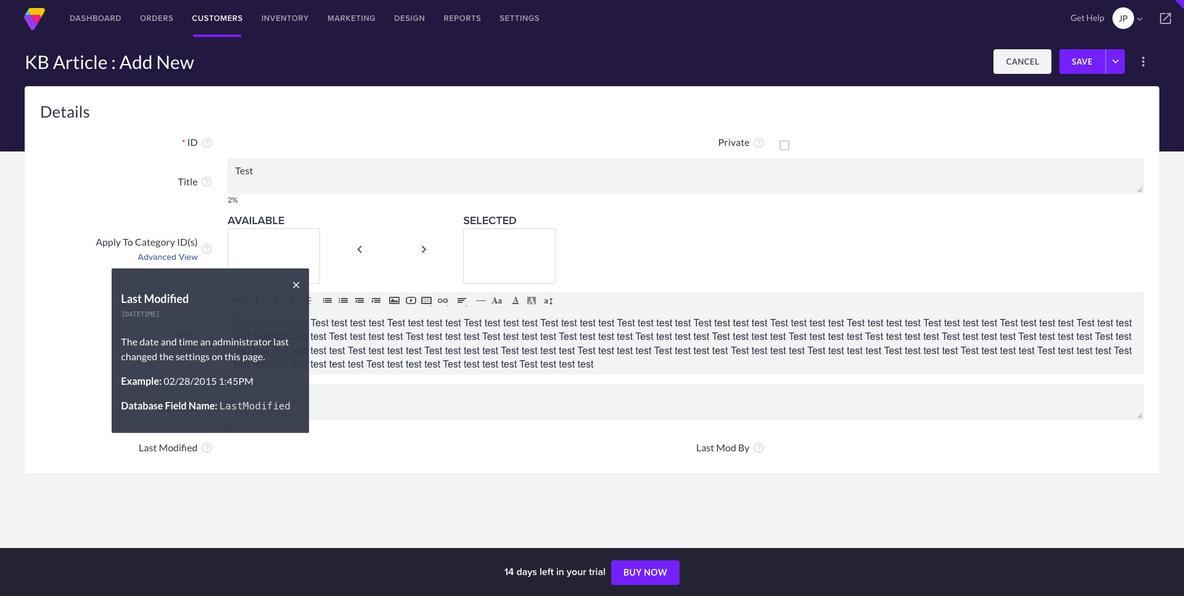 Task type: describe. For each thing, give the bounding box(es) containing it.
get
[[1071, 12, 1085, 23]]

last modified [datetime]
[[121, 292, 189, 319]]

14 days left in your trial
[[504, 566, 608, 580]]

help_outline inside apply to category id(s) advanced view help_outline
[[201, 243, 213, 256]]

field
[[165, 400, 187, 412]]

help_outline inside title help_outline
[[201, 176, 213, 188]]

keywords help_outline
[[154, 403, 213, 415]]

apply to category id(s) advanced view help_outline
[[96, 236, 213, 263]]

title help_outline
[[178, 176, 213, 188]]

now
[[644, 568, 667, 579]]

more_vert
[[1136, 54, 1151, 69]]

dashboard link
[[60, 0, 131, 37]]

mod
[[716, 442, 736, 454]]

* for * id help_outline
[[182, 138, 185, 148]]

kb article : add new
[[25, 51, 194, 73]]

advanced view link
[[40, 251, 198, 263]]

advanced
[[138, 251, 176, 263]]

an
[[200, 336, 211, 348]]

changed
[[121, 351, 157, 363]]

14
[[504, 566, 514, 580]]

database field name: lastmodified
[[121, 400, 291, 412]]

* body help_outline
[[170, 328, 213, 341]]

body
[[175, 328, 198, 340]]

the date and time an administrator last changed the settings on this page.
[[121, 336, 289, 363]]

available
[[228, 212, 284, 229]]

save
[[1072, 57, 1093, 67]]


[[1134, 14, 1145, 25]]

get help
[[1071, 12, 1104, 23]]

[datetime]
[[121, 311, 160, 319]]

database
[[121, 400, 163, 412]]


[[1158, 11, 1173, 26]]

save link
[[1060, 49, 1105, 74]]

new
[[156, 51, 194, 73]]

test test test test test test test test test test test test test test test test test test test test test test test test test test test test test test test test test test test test test test test test test test test test test test test test test test test test test test test test test test test test test test test test test test test test test test test test test test test test test test test test test test test test test test test test test test test test test test test test test test test test test test test test test test test test test test test test test test test test test test test test test test test test test test test test test test test test test test test test test test test test test test test test test test test test test test test test test test test test test test test test
[[234, 318, 1132, 370]]

article
[[53, 51, 108, 73]]

example:
[[121, 375, 162, 387]]

last modified
[[139, 442, 198, 454]]

last for last modified [datetime]
[[121, 292, 142, 306]]

selected
[[463, 212, 517, 229]]

modified for last modified [datetime]
[[144, 292, 189, 306]]

next link
[[392, 236, 463, 272]]

2%
[[228, 195, 238, 205]]

date
[[139, 336, 159, 348]]

name:
[[189, 400, 217, 412]]

keywords
[[154, 403, 198, 414]]

help_outline right 'last modified'
[[201, 442, 213, 454]]

the
[[121, 336, 138, 348]]



Task type: locate. For each thing, give the bounding box(es) containing it.
help_outline right view
[[201, 243, 213, 256]]

* for * body help_outline
[[170, 330, 173, 340]]

last inside last mod by help_outline
[[696, 442, 714, 454]]

help_outline inside last mod by help_outline
[[753, 442, 765, 454]]

customers
[[192, 12, 243, 24]]

cancel link
[[994, 49, 1052, 74]]

private
[[718, 137, 750, 148]]

view
[[179, 251, 198, 263]]

last up the [datetime]
[[121, 292, 142, 306]]

0 vertical spatial modified
[[144, 292, 189, 306]]

in
[[556, 566, 564, 580]]

last mod by help_outline
[[696, 442, 765, 454]]

to
[[123, 236, 133, 248]]

id
[[187, 137, 198, 148]]

jp
[[1119, 13, 1128, 23]]

1:45pm
[[219, 375, 253, 387]]

0 horizontal spatial *
[[170, 330, 173, 340]]

time
[[179, 336, 198, 348]]

on
[[212, 351, 223, 363]]

help
[[1086, 12, 1104, 23]]

last inside last modified [datetime]
[[121, 292, 142, 306]]

reports
[[444, 12, 481, 24]]

id(s)
[[177, 236, 198, 248]]

example: 02/28/2015 1:45pm
[[121, 375, 253, 387]]

modified for last modified
[[159, 442, 198, 454]]

* left 'id'
[[182, 138, 185, 148]]

* inside * body help_outline
[[170, 330, 173, 340]]

02/28/2015
[[164, 375, 217, 387]]

last for last mod by help_outline
[[696, 442, 714, 454]]

help_outline right the by at the right of page
[[753, 442, 765, 454]]

help_outline inside private help_outline
[[753, 137, 765, 149]]

orders
[[140, 12, 173, 24]]

page.
[[242, 351, 265, 363]]

1 vertical spatial modified
[[159, 442, 198, 454]]

kb
[[25, 51, 49, 73]]

modified inside last modified [datetime]
[[144, 292, 189, 306]]

your
[[567, 566, 586, 580]]

days
[[516, 566, 537, 580]]

* id help_outline
[[182, 137, 213, 149]]

modified up the [datetime]
[[144, 292, 189, 306]]

design
[[394, 12, 425, 24]]

None text field
[[228, 158, 1144, 194]]

modified
[[144, 292, 189, 306], [159, 442, 198, 454]]

help_outline inside * body help_outline
[[201, 329, 213, 341]]

this
[[224, 351, 240, 363]]

test
[[255, 318, 271, 329], [273, 318, 289, 329], [292, 318, 308, 329], [331, 318, 347, 329], [350, 318, 366, 329], [369, 318, 385, 329], [408, 318, 424, 329], [427, 318, 442, 329], [445, 318, 461, 329], [485, 318, 500, 329], [503, 318, 519, 329], [522, 318, 538, 329], [561, 318, 577, 329], [580, 318, 596, 329], [598, 318, 614, 329], [638, 318, 654, 329], [656, 318, 672, 329], [675, 318, 691, 329], [714, 318, 730, 329], [733, 318, 749, 329], [752, 318, 768, 329], [791, 318, 807, 329], [810, 318, 825, 329], [828, 318, 844, 329], [867, 318, 883, 329], [886, 318, 902, 329], [905, 318, 921, 329], [944, 318, 960, 329], [963, 318, 979, 329], [981, 318, 997, 329], [1021, 318, 1037, 329], [1039, 318, 1055, 329], [1058, 318, 1074, 329], [1097, 318, 1113, 329], [1116, 318, 1132, 329], [234, 332, 250, 342], [273, 332, 289, 342], [292, 332, 308, 342], [311, 332, 326, 342], [350, 332, 366, 342], [368, 332, 384, 342], [387, 332, 403, 342], [426, 332, 442, 342], [445, 332, 461, 342], [464, 332, 480, 342], [503, 332, 519, 342], [522, 332, 538, 342], [540, 332, 556, 342], [580, 332, 596, 342], [598, 332, 614, 342], [617, 332, 633, 342], [656, 332, 672, 342], [675, 332, 691, 342], [693, 332, 709, 342], [733, 332, 749, 342], [751, 332, 767, 342], [770, 332, 786, 342], [809, 332, 825, 342], [828, 332, 844, 342], [847, 332, 863, 342], [886, 332, 902, 342], [905, 332, 921, 342], [923, 332, 939, 342], [963, 332, 978, 342], [981, 332, 997, 342], [1000, 332, 1016, 342], [1039, 332, 1055, 342], [1058, 332, 1074, 342], [1076, 332, 1092, 342], [1116, 332, 1132, 342], [234, 346, 250, 356], [253, 346, 268, 356], [292, 346, 308, 356], [311, 346, 326, 356], [329, 346, 345, 356], [368, 346, 384, 356], [387, 346, 403, 356], [406, 346, 422, 356], [445, 346, 461, 356], [464, 346, 480, 356], [482, 346, 498, 356], [522, 346, 538, 356], [540, 346, 556, 356], [559, 346, 575, 356], [598, 346, 614, 356], [617, 346, 633, 356], [636, 346, 651, 356], [675, 346, 691, 356], [693, 346, 709, 356], [712, 346, 728, 356], [752, 346, 768, 356], [770, 346, 786, 356], [789, 346, 805, 356], [828, 346, 844, 356], [847, 346, 863, 356], [865, 346, 881, 356], [905, 346, 921, 356], [923, 346, 939, 356], [942, 346, 958, 356], [981, 346, 997, 356], [1000, 346, 1016, 356], [1019, 346, 1035, 356], [1058, 346, 1074, 356], [1077, 346, 1093, 356], [1095, 346, 1111, 356], [234, 359, 250, 370], [253, 359, 268, 370], [271, 359, 287, 370], [311, 359, 326, 370], [329, 359, 345, 370], [348, 359, 364, 370], [387, 359, 403, 370], [406, 359, 422, 370], [424, 359, 440, 370], [464, 359, 480, 370], [482, 359, 498, 370], [501, 359, 517, 370], [540, 359, 556, 370], [559, 359, 575, 370], [578, 359, 593, 370]]

help_outline right private
[[753, 137, 765, 149]]

help_outline inside * id help_outline
[[201, 137, 213, 149]]

last down database on the bottom of the page
[[139, 442, 157, 454]]

settings
[[176, 351, 210, 363]]

help_outline inside keywords help_outline
[[201, 403, 213, 415]]

inventory
[[261, 12, 309, 24]]

last left mod
[[696, 442, 714, 454]]

buy
[[623, 568, 642, 579]]

by
[[738, 442, 750, 454]]

1 horizontal spatial *
[[182, 138, 185, 148]]

modified down keywords help_outline
[[159, 442, 198, 454]]

category
[[135, 236, 175, 248]]

None text field
[[228, 385, 1144, 421]]

the
[[159, 351, 174, 363]]

cancel
[[1006, 57, 1039, 67]]

left
[[540, 566, 554, 580]]

settings
[[500, 12, 540, 24]]

private help_outline
[[718, 137, 765, 149]]

1 vertical spatial *
[[170, 330, 173, 340]]

help_outline right the 'keywords'
[[201, 403, 213, 415]]

buy now
[[623, 568, 667, 579]]

0 vertical spatial *
[[182, 138, 185, 148]]

0
[[228, 422, 232, 431]]

apply
[[96, 236, 121, 248]]

last for last modified
[[139, 442, 157, 454]]

marketing
[[327, 12, 376, 24]]

trial
[[589, 566, 605, 580]]

help_outline
[[201, 137, 213, 149], [753, 137, 765, 149], [201, 176, 213, 188], [201, 243, 213, 256], [201, 329, 213, 341], [201, 403, 213, 415], [201, 442, 213, 454], [753, 442, 765, 454]]

last
[[121, 292, 142, 306], [139, 442, 157, 454], [696, 442, 714, 454]]

test
[[234, 318, 252, 329], [311, 318, 329, 329], [387, 318, 405, 329], [464, 318, 482, 329], [540, 318, 558, 329], [617, 318, 635, 329], [693, 318, 712, 329], [770, 318, 788, 329], [847, 318, 865, 329], [923, 318, 941, 329], [1000, 318, 1018, 329], [1076, 318, 1095, 329], [252, 332, 270, 342], [329, 332, 347, 342], [406, 332, 424, 342], [482, 332, 500, 342], [559, 332, 577, 342], [635, 332, 653, 342], [712, 332, 730, 342], [789, 332, 807, 342], [865, 332, 883, 342], [942, 332, 960, 342], [1018, 332, 1036, 342], [1095, 332, 1113, 342], [271, 346, 289, 356], [348, 346, 366, 356], [424, 346, 442, 356], [501, 346, 519, 356], [577, 346, 596, 356], [654, 346, 672, 356], [731, 346, 749, 356], [807, 346, 825, 356], [884, 346, 902, 356], [961, 346, 979, 356], [1037, 346, 1055, 356], [1114, 346, 1132, 356], [290, 359, 308, 370], [366, 359, 384, 370], [443, 359, 461, 370], [519, 359, 538, 370]]

:
[[111, 51, 116, 73]]

lastmodified
[[219, 401, 291, 412]]

buy now link
[[611, 561, 680, 586]]

* left body
[[170, 330, 173, 340]]

next
[[404, 257, 463, 272]]

last
[[273, 336, 289, 348]]

help_outline right time
[[201, 329, 213, 341]]

dashboard
[[70, 12, 121, 24]]

*
[[182, 138, 185, 148], [170, 330, 173, 340]]

* inside * id help_outline
[[182, 138, 185, 148]]

 link
[[1147, 0, 1184, 37]]

help_outline right 'id'
[[201, 137, 213, 149]]

and
[[161, 336, 177, 348]]

details
[[40, 102, 90, 121]]

help_outline right title
[[201, 176, 213, 188]]

more_vert button
[[1131, 49, 1156, 74]]

administrator
[[212, 336, 271, 348]]

add
[[119, 51, 153, 73]]

title
[[178, 176, 198, 188]]



Task type: vqa. For each thing, say whether or not it's contained in the screenshot.
Firewall.
no



